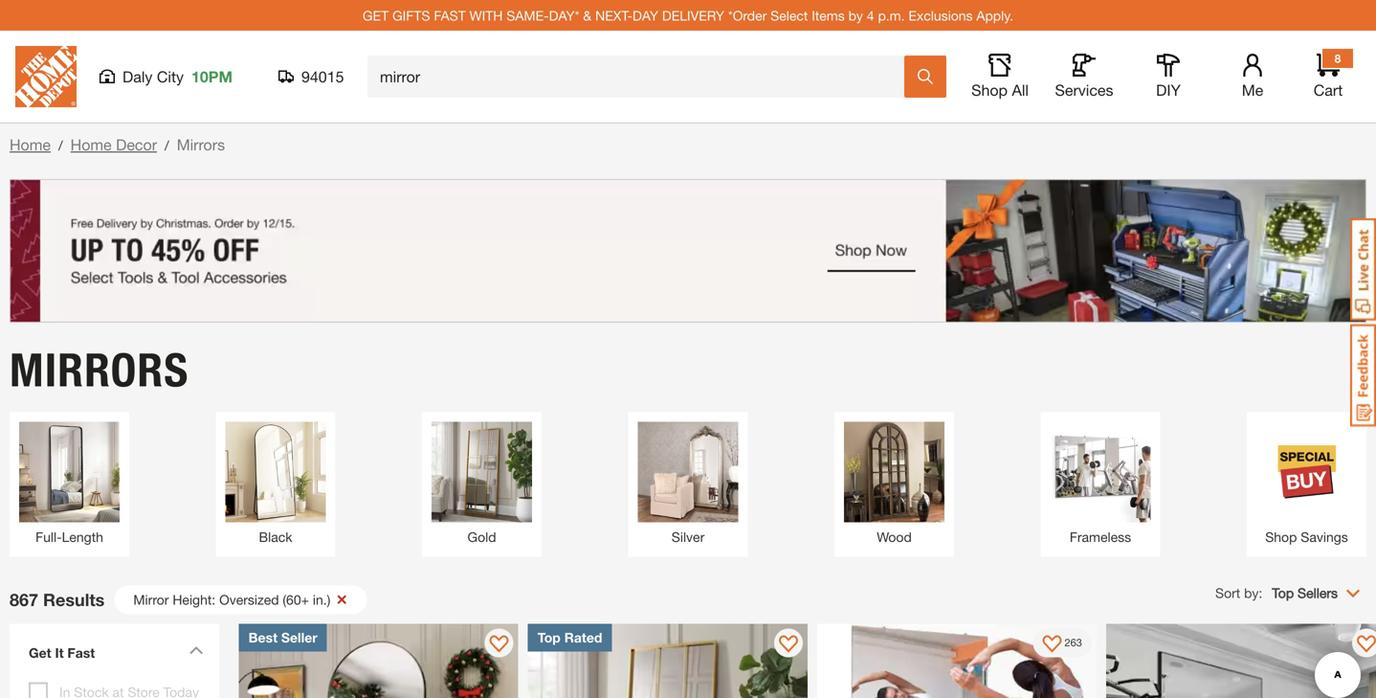 Task type: describe. For each thing, give the bounding box(es) containing it.
feedback link image
[[1351, 324, 1377, 427]]

p.m.
[[878, 7, 905, 23]]

(60+
[[283, 592, 309, 607]]

*order
[[728, 7, 767, 23]]

black link
[[225, 422, 326, 547]]

70 in. h x 30 in. w classic arched black aluminum alloy framed full length mirror standing floor mirror image
[[239, 624, 519, 698]]

shop all
[[972, 81, 1029, 99]]

shop savings link
[[1257, 422, 1358, 547]]

shop all button
[[970, 54, 1031, 100]]

94015 button
[[279, 67, 345, 86]]

wood link
[[845, 422, 945, 547]]

fast
[[434, 7, 466, 23]]

the home depot logo image
[[15, 46, 77, 107]]

867 results
[[10, 589, 105, 610]]

home decor link
[[71, 135, 157, 154]]

1 / from the left
[[58, 137, 63, 153]]

full-length
[[36, 529, 103, 545]]

day
[[633, 7, 659, 23]]

all
[[1013, 81, 1029, 99]]

get it fast
[[29, 645, 95, 660]]

263 button
[[1034, 628, 1092, 657]]

daly
[[123, 68, 153, 86]]

exclusions
[[909, 7, 973, 23]]

silver link
[[638, 422, 739, 547]]

day*
[[549, 7, 580, 23]]

867
[[10, 589, 38, 610]]

sellers
[[1298, 585, 1339, 601]]

oversized gold metal frame windowpane classic floor mirror (70 in. h x 29 in. w) image
[[528, 624, 808, 698]]

frameless
[[1070, 529, 1132, 545]]

1 vertical spatial top
[[538, 629, 561, 645]]

get
[[363, 7, 389, 23]]

black
[[259, 529, 293, 545]]

oversized
[[219, 592, 279, 607]]

savings
[[1302, 529, 1349, 545]]

display image for seller
[[490, 635, 509, 654]]

sort by: top sellers
[[1216, 585, 1339, 601]]

sort
[[1216, 585, 1241, 601]]

shop for shop all
[[972, 81, 1008, 99]]

shop savings image
[[1257, 422, 1358, 522]]

me button
[[1223, 54, 1284, 100]]

next-
[[596, 7, 633, 23]]

What can we help you find today? search field
[[380, 56, 904, 97]]

10pm
[[191, 68, 233, 86]]

best
[[249, 629, 278, 645]]

wood
[[877, 529, 912, 545]]

decor
[[116, 135, 157, 154]]

get
[[29, 645, 51, 660]]

get gifts fast with same-day* & next-day delivery *order select items by 4 p.m. exclusions apply.
[[363, 7, 1014, 23]]

hd tempered wall mirror kit for gym and dance studio 48 x 72 inches with safety backing image
[[818, 624, 1097, 698]]

gold image
[[432, 422, 532, 522]]

diy button
[[1138, 54, 1200, 100]]

daly city 10pm
[[123, 68, 233, 86]]

mirror
[[133, 592, 169, 607]]

frameless image
[[1051, 422, 1151, 522]]

sponsored banner image
[[10, 179, 1367, 322]]



Task type: vqa. For each thing, say whether or not it's contained in the screenshot.
topmost 12
no



Task type: locate. For each thing, give the bounding box(es) containing it.
2 horizontal spatial display image
[[1043, 635, 1062, 654]]

services
[[1056, 81, 1114, 99]]

263
[[1065, 636, 1083, 649]]

home down the home depot logo on the top left
[[10, 135, 51, 154]]

wood image
[[845, 422, 945, 522]]

me
[[1243, 81, 1264, 99]]

8
[[1335, 52, 1342, 65]]

/ right "decor"
[[165, 137, 169, 153]]

black image
[[225, 422, 326, 522]]

height:
[[173, 592, 216, 607]]

city
[[157, 68, 184, 86]]

1 horizontal spatial display image
[[779, 635, 798, 654]]

apply.
[[977, 7, 1014, 23]]

2 home from the left
[[71, 135, 112, 154]]

full-
[[36, 529, 62, 545]]

1 display image from the left
[[490, 635, 509, 654]]

0 horizontal spatial home
[[10, 135, 51, 154]]

31.5 in. w x 71 in. h rectangle framed black tempered glass full-length mirror image
[[1107, 624, 1377, 698]]

full-length link
[[19, 422, 120, 547]]

0 horizontal spatial top
[[538, 629, 561, 645]]

1 horizontal spatial top
[[1273, 585, 1295, 601]]

2 display image from the left
[[779, 635, 798, 654]]

&
[[583, 7, 592, 23]]

silver
[[672, 529, 705, 545]]

gold
[[468, 529, 497, 545]]

1 vertical spatial shop
[[1266, 529, 1298, 545]]

top right by:
[[1273, 585, 1295, 601]]

0 vertical spatial shop
[[972, 81, 1008, 99]]

home / home decor / mirrors
[[10, 135, 225, 154]]

top rated
[[538, 629, 603, 645]]

caret icon image
[[189, 646, 204, 654]]

with
[[470, 7, 503, 23]]

home
[[10, 135, 51, 154], [71, 135, 112, 154]]

shop for shop savings
[[1266, 529, 1298, 545]]

shop left all
[[972, 81, 1008, 99]]

get it fast link
[[19, 633, 210, 677]]

delivery
[[662, 7, 725, 23]]

0 horizontal spatial display image
[[490, 635, 509, 654]]

94015
[[302, 68, 344, 86]]

1 horizontal spatial shop
[[1266, 529, 1298, 545]]

top left rated
[[538, 629, 561, 645]]

shop
[[972, 81, 1008, 99], [1266, 529, 1298, 545]]

same-
[[507, 7, 549, 23]]

live chat image
[[1351, 218, 1377, 321]]

0 vertical spatial mirrors
[[177, 135, 225, 154]]

select
[[771, 7, 808, 23]]

0 vertical spatial top
[[1273, 585, 1295, 601]]

display image
[[490, 635, 509, 654], [779, 635, 798, 654], [1043, 635, 1062, 654]]

silver image
[[638, 422, 739, 522]]

mirrors
[[177, 135, 225, 154], [10, 342, 189, 398]]

mirror height: oversized (60+ in.)
[[133, 592, 331, 607]]

seller
[[281, 629, 318, 645]]

services button
[[1054, 54, 1115, 100]]

full length image
[[19, 422, 120, 522]]

fast
[[67, 645, 95, 660]]

shop inside button
[[972, 81, 1008, 99]]

diy
[[1157, 81, 1181, 99]]

by
[[849, 7, 864, 23]]

frameless link
[[1051, 422, 1151, 547]]

cart
[[1314, 81, 1344, 99]]

0 horizontal spatial /
[[58, 137, 63, 153]]

display image
[[1358, 635, 1377, 654]]

cart 8
[[1314, 52, 1344, 99]]

home link
[[10, 135, 51, 154]]

2 / from the left
[[165, 137, 169, 153]]

shop savings
[[1266, 529, 1349, 545]]

1 horizontal spatial home
[[71, 135, 112, 154]]

display image for rated
[[779, 635, 798, 654]]

gold link
[[432, 422, 532, 547]]

1 home from the left
[[10, 135, 51, 154]]

1 vertical spatial mirrors
[[10, 342, 189, 398]]

1 horizontal spatial /
[[165, 137, 169, 153]]

/ right 'home' link
[[58, 137, 63, 153]]

mirror height: oversized (60+ in.) button
[[114, 585, 367, 614]]

rated
[[565, 629, 603, 645]]

results
[[43, 589, 105, 610]]

display image inside the 263 dropdown button
[[1043, 635, 1062, 654]]

shop left the savings
[[1266, 529, 1298, 545]]

gifts
[[393, 7, 430, 23]]

0 horizontal spatial shop
[[972, 81, 1008, 99]]

home left "decor"
[[71, 135, 112, 154]]

in.)
[[313, 592, 331, 607]]

4
[[867, 7, 875, 23]]

/
[[58, 137, 63, 153], [165, 137, 169, 153]]

it
[[55, 645, 64, 660]]

by:
[[1245, 585, 1263, 601]]

best seller
[[249, 629, 318, 645]]

items
[[812, 7, 845, 23]]

3 display image from the left
[[1043, 635, 1062, 654]]

top
[[1273, 585, 1295, 601], [538, 629, 561, 645]]

length
[[62, 529, 103, 545]]



